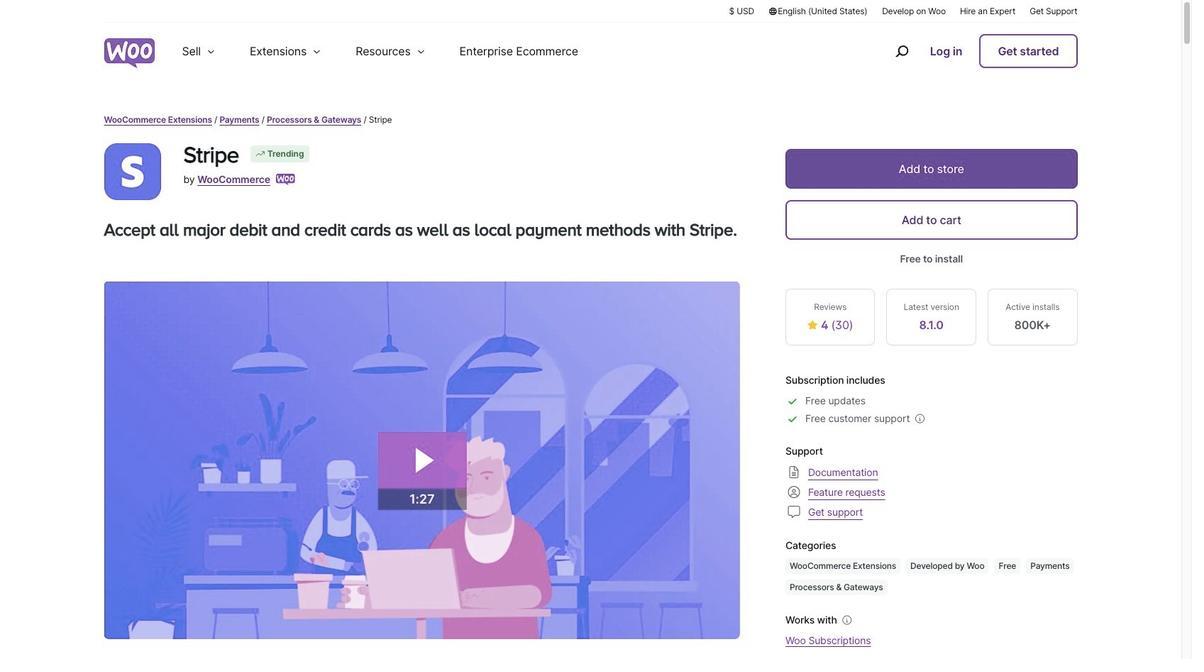 Task type: locate. For each thing, give the bounding box(es) containing it.
search image
[[890, 40, 913, 62]]

extra information image
[[913, 412, 927, 426]]



Task type: describe. For each thing, give the bounding box(es) containing it.
circle info image
[[840, 613, 854, 627]]

file lines image
[[785, 464, 803, 481]]

product icon image
[[104, 143, 161, 200]]

message image
[[785, 503, 803, 521]]

service navigation menu element
[[865, 28, 1078, 74]]

developed by woocommerce image
[[276, 174, 295, 185]]

circle user image
[[785, 484, 803, 501]]

breadcrumb element
[[104, 114, 1078, 126]]

arrow trend up image
[[255, 148, 266, 160]]



Task type: vqa. For each thing, say whether or not it's contained in the screenshot.
7th Option
no



